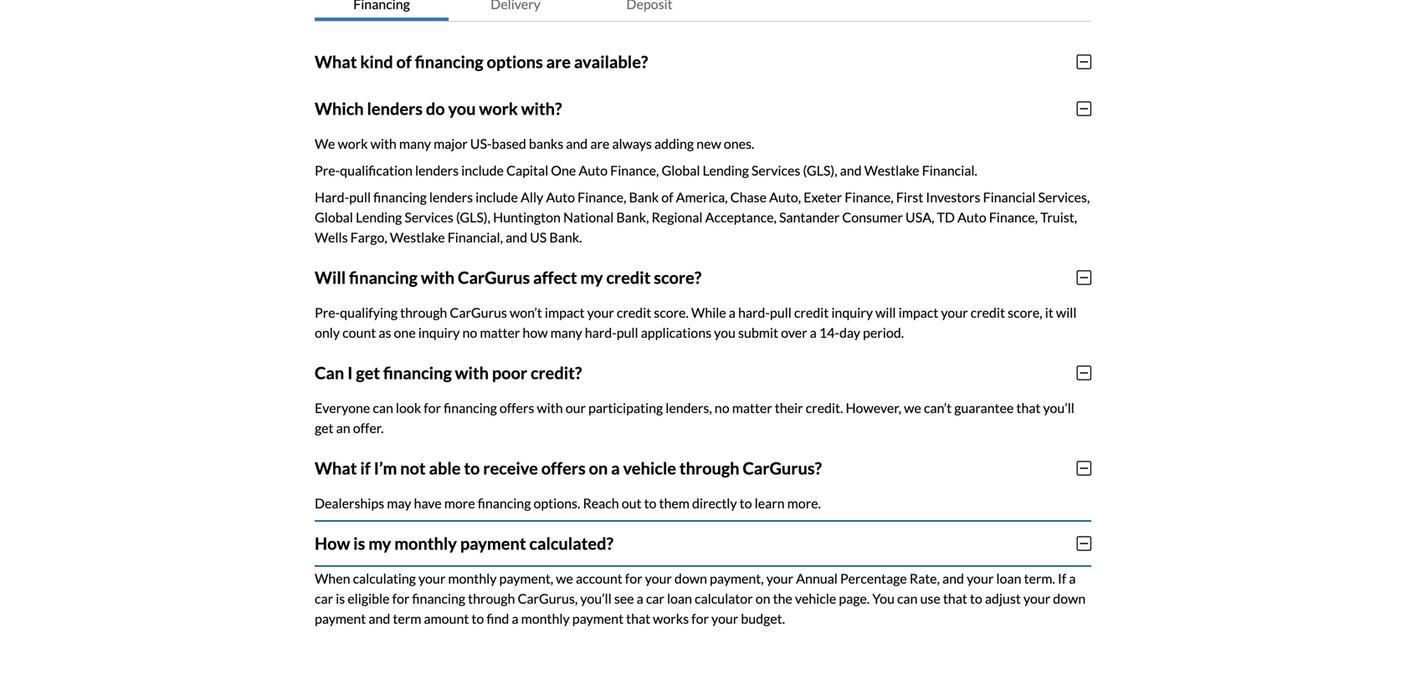 Task type: vqa. For each thing, say whether or not it's contained in the screenshot.
middle that
yes



Task type: locate. For each thing, give the bounding box(es) containing it.
financing inside hard-pull financing lenders include ally auto finance, bank of america, chase auto, exeter finance, first investors financial services, global lending services (gls), huntington national bank, regional acceptance, santander consumer usa, td auto finance, truist, wells fargo, westlake financial, and us bank.
[[374, 189, 427, 205]]

get left an
[[315, 420, 334, 436]]

can inside everyone can look for financing offers with our participating lenders, no matter their credit. however, we can't guarantee that you'll get an offer.
[[373, 400, 393, 416]]

down
[[675, 571, 707, 587], [1053, 591, 1086, 607]]

matter left 'their'
[[732, 400, 773, 416]]

amount
[[424, 611, 469, 627]]

2 tab from the left
[[449, 0, 583, 21]]

pre- down we
[[315, 162, 340, 179]]

what for what if i'm not able to receive offers on a vehicle through cargurus?
[[315, 459, 357, 479]]

2 vertical spatial lenders
[[429, 189, 473, 205]]

on left the the
[[756, 591, 771, 607]]

1 vertical spatial is
[[336, 591, 345, 607]]

0 horizontal spatial we
[[556, 571, 573, 587]]

rate,
[[910, 571, 940, 587]]

cargurus down financial,
[[458, 268, 530, 288]]

0 horizontal spatial matter
[[480, 325, 520, 341]]

vehicle down annual
[[795, 591, 837, 607]]

0 vertical spatial of
[[396, 52, 412, 72]]

1 horizontal spatial through
[[468, 591, 515, 607]]

we
[[904, 400, 922, 416], [556, 571, 573, 587]]

you'll right guarantee on the right
[[1044, 400, 1075, 416]]

you inside "pre-qualifying through cargurus won't impact your credit score. while a hard-pull credit inquiry will impact your credit score, it will only count as one inquiry no matter how many hard-pull applications you submit over a 14-day period."
[[714, 325, 736, 341]]

1 horizontal spatial will
[[1056, 305, 1077, 321]]

1 vertical spatial global
[[315, 209, 353, 225]]

are left 'always'
[[591, 135, 610, 152]]

0 horizontal spatial westlake
[[390, 229, 445, 246]]

of inside hard-pull financing lenders include ally auto finance, bank of america, chase auto, exeter finance, first investors financial services, global lending services (gls), huntington national bank, regional acceptance, santander consumer usa, td auto finance, truist, wells fargo, westlake financial, and us bank.
[[662, 189, 674, 205]]

0 horizontal spatial offers
[[500, 400, 534, 416]]

1 vertical spatial services
[[405, 209, 454, 225]]

to
[[464, 459, 480, 479], [644, 495, 657, 512], [740, 495, 752, 512], [970, 591, 983, 607], [472, 611, 484, 627]]

which lenders do you work with?
[[315, 99, 562, 119]]

services,
[[1039, 189, 1090, 205]]

tab up options
[[449, 0, 583, 21]]

will up period.
[[876, 305, 896, 321]]

1 horizontal spatial offers
[[541, 459, 586, 479]]

work right we
[[338, 135, 368, 152]]

my right 'affect'
[[581, 268, 603, 288]]

cargurus down will financing with cargurus affect my credit score?
[[450, 305, 507, 321]]

1 horizontal spatial we
[[904, 400, 922, 416]]

0 horizontal spatial auto
[[546, 189, 575, 205]]

cargurus for affect
[[458, 268, 530, 288]]

0 horizontal spatial of
[[396, 52, 412, 72]]

minus square image for score?
[[1077, 269, 1092, 286]]

you'll
[[1044, 400, 1075, 416], [581, 591, 612, 607]]

that right use
[[943, 591, 968, 607]]

the
[[773, 591, 793, 607]]

monthly down how is my monthly payment calculated?
[[448, 571, 497, 587]]

offers
[[500, 400, 534, 416], [541, 459, 586, 479]]

will financing with cargurus affect my credit score?
[[315, 268, 702, 288]]

lenders down major
[[415, 162, 459, 179]]

can left use
[[898, 591, 918, 607]]

is inside when calculating your monthly payment, we account for your down payment, your annual percentage rate, and your loan term. if a car is eligible for financing through cargurus, you'll see a car loan calculator on the vehicle page. you can use that to adjust your down payment and term amount to find a monthly payment that works for your budget.
[[336, 591, 345, 607]]

directly
[[692, 495, 737, 512]]

0 vertical spatial global
[[662, 162, 700, 179]]

0 horizontal spatial car
[[315, 591, 333, 607]]

impact up period.
[[899, 305, 939, 321]]

hard-
[[738, 305, 770, 321], [585, 325, 617, 341]]

0 vertical spatial vehicle
[[623, 459, 676, 479]]

minus square image for credit?
[[1077, 365, 1092, 382]]

1 horizontal spatial car
[[646, 591, 665, 607]]

i
[[348, 363, 353, 383]]

westlake inside hard-pull financing lenders include ally auto finance, bank of america, chase auto, exeter finance, first investors financial services, global lending services (gls), huntington national bank, regional acceptance, santander consumer usa, td auto finance, truist, wells fargo, westlake financial, and us bank.
[[390, 229, 445, 246]]

0 horizontal spatial you
[[448, 99, 476, 119]]

through up directly
[[680, 459, 740, 479]]

for right look
[[424, 400, 441, 416]]

0 vertical spatial services
[[752, 162, 801, 179]]

and inside hard-pull financing lenders include ally auto finance, bank of america, chase auto, exeter finance, first investors financial services, global lending services (gls), huntington national bank, regional acceptance, santander consumer usa, td auto finance, truist, wells fargo, westlake financial, and us bank.
[[506, 229, 528, 246]]

0 horizontal spatial impact
[[545, 305, 585, 321]]

financial.
[[922, 162, 978, 179]]

lending down ones.
[[703, 162, 749, 179]]

to right able
[[464, 459, 480, 479]]

offers up dealerships may have more financing options. reach out to them directly to learn more.
[[541, 459, 586, 479]]

1 car from the left
[[315, 591, 333, 607]]

include left ally
[[476, 189, 518, 205]]

2 will from the left
[[1056, 305, 1077, 321]]

pull left applications
[[617, 325, 639, 341]]

2 payment, from the left
[[710, 571, 764, 587]]

financing down the qualification
[[374, 189, 427, 205]]

1 vertical spatial that
[[943, 591, 968, 607]]

works
[[653, 611, 689, 627]]

won't
[[510, 305, 542, 321]]

0 vertical spatial many
[[399, 135, 431, 152]]

1 vertical spatial many
[[551, 325, 582, 341]]

1 horizontal spatial (gls),
[[803, 162, 838, 179]]

0 horizontal spatial pull
[[349, 189, 371, 205]]

it
[[1045, 305, 1054, 321]]

0 vertical spatial are
[[546, 52, 571, 72]]

1 vertical spatial monthly
[[448, 571, 497, 587]]

financing up which lenders do you work with?
[[415, 52, 484, 72]]

minus square image inside the how is my monthly payment calculated? dropdown button
[[1077, 536, 1092, 552]]

are
[[546, 52, 571, 72], [591, 135, 610, 152]]

applications
[[641, 325, 712, 341]]

offers inside dropdown button
[[541, 459, 586, 479]]

a left 14- at the top right of page
[[810, 325, 817, 341]]

0 vertical spatial loan
[[997, 571, 1022, 587]]

pre- for qualifying
[[315, 305, 340, 321]]

no up can i get financing with poor credit?
[[463, 325, 477, 341]]

my
[[581, 268, 603, 288], [369, 534, 391, 554]]

through up find
[[468, 591, 515, 607]]

minus square image inside 'can i get financing with poor credit?' dropdown button
[[1077, 365, 1092, 382]]

when calculating your monthly payment, we account for your down payment, your annual percentage rate, and your loan term. if a car is eligible for financing through cargurus, you'll see a car loan calculator on the vehicle page. you can use that to adjust your down payment and term amount to find a monthly payment that works for your budget.
[[315, 571, 1086, 627]]

will
[[876, 305, 896, 321], [1056, 305, 1077, 321]]

lenders left do
[[367, 99, 423, 119]]

are right options
[[546, 52, 571, 72]]

credit left 'score,'
[[971, 305, 1006, 321]]

minus square image for offers
[[1077, 460, 1092, 477]]

monthly for payment
[[395, 534, 457, 554]]

1 minus square image from the top
[[1077, 269, 1092, 286]]

2 impact from the left
[[899, 305, 939, 321]]

which
[[315, 99, 364, 119]]

1 horizontal spatial on
[[756, 591, 771, 607]]

a up reach
[[611, 459, 620, 479]]

0 horizontal spatial global
[[315, 209, 353, 225]]

credit left score?
[[607, 268, 651, 288]]

financing
[[415, 52, 484, 72], [374, 189, 427, 205], [349, 268, 418, 288], [383, 363, 452, 383], [444, 400, 497, 416], [478, 495, 531, 512], [412, 591, 466, 607]]

with inside the "will financing with cargurus affect my credit score?" dropdown button
[[421, 268, 455, 288]]

cargurus for won't
[[450, 305, 507, 321]]

offers down poor
[[500, 400, 534, 416]]

loan up the "works"
[[667, 591, 692, 607]]

and up one
[[566, 135, 588, 152]]

0 horizontal spatial no
[[463, 325, 477, 341]]

1 horizontal spatial matter
[[732, 400, 773, 416]]

0 horizontal spatial payment
[[315, 611, 366, 627]]

payment down 'eligible'
[[315, 611, 366, 627]]

1 horizontal spatial pull
[[617, 325, 639, 341]]

no right lenders,
[[715, 400, 730, 416]]

0 horizontal spatial you'll
[[581, 591, 612, 607]]

finance, up consumer
[[845, 189, 894, 205]]

for inside everyone can look for financing offers with our participating lenders, no matter their credit. however, we can't guarantee that you'll get an offer.
[[424, 400, 441, 416]]

1 vertical spatial auto
[[546, 189, 575, 205]]

westlake
[[865, 162, 920, 179], [390, 229, 445, 246]]

3 minus square image from the top
[[1077, 365, 1092, 382]]

your
[[587, 305, 614, 321], [941, 305, 968, 321], [419, 571, 446, 587], [645, 571, 672, 587], [767, 571, 794, 587], [967, 571, 994, 587], [1024, 591, 1051, 607], [712, 611, 739, 627]]

1 impact from the left
[[545, 305, 585, 321]]

poor
[[492, 363, 528, 383]]

pre- inside "pre-qualifying through cargurus won't impact your credit score. while a hard-pull credit inquiry will impact your credit score, it will only count as one inquiry no matter how many hard-pull applications you submit over a 14-day period."
[[315, 305, 340, 321]]

1 horizontal spatial can
[[898, 591, 918, 607]]

you
[[448, 99, 476, 119], [714, 325, 736, 341]]

down down if in the bottom of the page
[[1053, 591, 1086, 607]]

inquiry right 'one'
[[418, 325, 460, 341]]

1 vertical spatial cargurus
[[450, 305, 507, 321]]

1 horizontal spatial are
[[591, 135, 610, 152]]

what left if
[[315, 459, 357, 479]]

1 horizontal spatial many
[[551, 325, 582, 341]]

financing down can i get financing with poor credit?
[[444, 400, 497, 416]]

1 minus square image from the top
[[1077, 53, 1092, 70]]

tab
[[315, 0, 449, 21], [449, 0, 583, 21], [583, 0, 717, 21]]

0 vertical spatial lenders
[[367, 99, 423, 119]]

major
[[434, 135, 468, 152]]

global down adding
[[662, 162, 700, 179]]

if
[[1058, 571, 1067, 587]]

1 vertical spatial minus square image
[[1077, 100, 1092, 117]]

0 vertical spatial pull
[[349, 189, 371, 205]]

through up 'one'
[[400, 305, 447, 321]]

1 horizontal spatial down
[[1053, 591, 1086, 607]]

0 horizontal spatial that
[[626, 611, 651, 627]]

which lenders do you work with? button
[[315, 85, 1092, 132]]

many
[[399, 135, 431, 152], [551, 325, 582, 341]]

account
[[576, 571, 623, 587]]

2 what from the top
[[315, 459, 357, 479]]

1 pre- from the top
[[315, 162, 340, 179]]

you'll inside when calculating your monthly payment, we account for your down payment, your annual percentage rate, and your loan term. if a car is eligible for financing through cargurus, you'll see a car loan calculator on the vehicle page. you can use that to adjust your down payment and term amount to find a monthly payment that works for your budget.
[[581, 591, 612, 607]]

minus square image
[[1077, 53, 1092, 70], [1077, 100, 1092, 117], [1077, 365, 1092, 382]]

0 vertical spatial (gls),
[[803, 162, 838, 179]]

huntington
[[493, 209, 561, 225]]

finance, up national
[[578, 189, 627, 205]]

santander
[[779, 209, 840, 225]]

my up the calculating at the bottom left of the page
[[369, 534, 391, 554]]

0 vertical spatial get
[[356, 363, 380, 383]]

include down us-
[[461, 162, 504, 179]]

minus square image inside which lenders do you work with? 'dropdown button'
[[1077, 100, 1092, 117]]

2 vertical spatial pull
[[617, 325, 639, 341]]

1 vertical spatial include
[[476, 189, 518, 205]]

car up the "works"
[[646, 591, 665, 607]]

what kind of financing options are available?
[[315, 52, 648, 72]]

matter down won't
[[480, 325, 520, 341]]

cargurus
[[458, 268, 530, 288], [450, 305, 507, 321]]

0 vertical spatial matter
[[480, 325, 520, 341]]

1 horizontal spatial is
[[353, 534, 365, 554]]

with left poor
[[455, 363, 489, 383]]

0 vertical spatial can
[[373, 400, 393, 416]]

minus square image inside the "will financing with cargurus affect my credit score?" dropdown button
[[1077, 269, 1092, 286]]

1 vertical spatial loan
[[667, 591, 692, 607]]

cargurus inside dropdown button
[[458, 268, 530, 288]]

0 vertical spatial inquiry
[[832, 305, 873, 321]]

0 horizontal spatial hard-
[[585, 325, 617, 341]]

everyone
[[315, 400, 370, 416]]

us-
[[470, 135, 492, 152]]

with down financial,
[[421, 268, 455, 288]]

2 minus square image from the top
[[1077, 460, 1092, 477]]

of right kind
[[396, 52, 412, 72]]

1 horizontal spatial work
[[479, 99, 518, 119]]

2 pre- from the top
[[315, 305, 340, 321]]

1 vertical spatial what
[[315, 459, 357, 479]]

as
[[379, 325, 391, 341]]

financial
[[983, 189, 1036, 205]]

0 vertical spatial work
[[479, 99, 518, 119]]

1 horizontal spatial loan
[[997, 571, 1022, 587]]

minus square image inside what if i'm not able to receive offers on a vehicle through cargurus? dropdown button
[[1077, 460, 1092, 477]]

minus square image
[[1077, 269, 1092, 286], [1077, 460, 1092, 477], [1077, 536, 1092, 552]]

with
[[371, 135, 397, 152], [421, 268, 455, 288], [455, 363, 489, 383], [537, 400, 563, 416]]

1 horizontal spatial services
[[752, 162, 801, 179]]

will
[[315, 268, 346, 288]]

pre- up only
[[315, 305, 340, 321]]

what left kind
[[315, 52, 357, 72]]

1 what from the top
[[315, 52, 357, 72]]

global inside hard-pull financing lenders include ally auto finance, bank of america, chase auto, exeter finance, first investors financial services, global lending services (gls), huntington national bank, regional acceptance, santander consumer usa, td auto finance, truist, wells fargo, westlake financial, and us bank.
[[315, 209, 353, 225]]

offer.
[[353, 420, 384, 436]]

get right "i"
[[356, 363, 380, 383]]

on up reach
[[589, 459, 608, 479]]

1 vertical spatial no
[[715, 400, 730, 416]]

on inside when calculating your monthly payment, we account for your down payment, your annual percentage rate, and your loan term. if a car is eligible for financing through cargurus, you'll see a car loan calculator on the vehicle page. you can use that to adjust your down payment and term amount to find a monthly payment that works for your budget.
[[756, 591, 771, 607]]

0 horizontal spatial are
[[546, 52, 571, 72]]

auto for one
[[579, 162, 608, 179]]

1 vertical spatial lending
[[356, 209, 402, 225]]

lending
[[703, 162, 749, 179], [356, 209, 402, 225]]

car down when
[[315, 591, 333, 607]]

while
[[692, 305, 726, 321]]

monthly
[[395, 534, 457, 554], [448, 571, 497, 587], [521, 611, 570, 627]]

your down term. on the right of the page
[[1024, 591, 1051, 607]]

what
[[315, 52, 357, 72], [315, 459, 357, 479]]

2 vertical spatial minus square image
[[1077, 365, 1092, 382]]

auto right td
[[958, 209, 987, 225]]

pull
[[349, 189, 371, 205], [770, 305, 792, 321], [617, 325, 639, 341]]

matter
[[480, 325, 520, 341], [732, 400, 773, 416]]

loan
[[997, 571, 1022, 587], [667, 591, 692, 607]]

period.
[[863, 325, 904, 341]]

impact up how
[[545, 305, 585, 321]]

learn
[[755, 495, 785, 512]]

1 vertical spatial offers
[[541, 459, 586, 479]]

tab up available? on the left top of the page
[[583, 0, 717, 21]]

and
[[566, 135, 588, 152], [840, 162, 862, 179], [506, 229, 528, 246], [943, 571, 965, 587], [369, 611, 390, 627]]

payment, up calculator
[[710, 571, 764, 587]]

to inside dropdown button
[[464, 459, 480, 479]]

0 vertical spatial down
[[675, 571, 707, 587]]

monthly inside dropdown button
[[395, 534, 457, 554]]

0 vertical spatial lending
[[703, 162, 749, 179]]

vehicle up out
[[623, 459, 676, 479]]

percentage
[[841, 571, 907, 587]]

calculator
[[695, 591, 753, 607]]

tab list
[[315, 0, 1092, 22]]

loan up the adjust
[[997, 571, 1022, 587]]

1 vertical spatial pre-
[[315, 305, 340, 321]]

1 vertical spatial get
[[315, 420, 334, 436]]

pre- for qualification
[[315, 162, 340, 179]]

what for what kind of financing options are available?
[[315, 52, 357, 72]]

kind
[[360, 52, 393, 72]]

3 tab from the left
[[583, 0, 717, 21]]

services inside hard-pull financing lenders include ally auto finance, bank of america, chase auto, exeter finance, first investors financial services, global lending services (gls), huntington national bank, regional acceptance, santander consumer usa, td auto finance, truist, wells fargo, westlake financial, and us bank.
[[405, 209, 454, 225]]

0 horizontal spatial on
[[589, 459, 608, 479]]

0 horizontal spatial through
[[400, 305, 447, 321]]

an
[[336, 420, 351, 436]]

0 vertical spatial minus square image
[[1077, 53, 1092, 70]]

0 vertical spatial pre-
[[315, 162, 340, 179]]

can i get financing with poor credit?
[[315, 363, 582, 383]]

2 minus square image from the top
[[1077, 100, 1092, 117]]

exeter
[[804, 189, 842, 205]]

get inside everyone can look for financing offers with our participating lenders, no matter their credit. however, we can't guarantee that you'll get an offer.
[[315, 420, 334, 436]]

payment,
[[499, 571, 554, 587], [710, 571, 764, 587]]

1 vertical spatial are
[[591, 135, 610, 152]]

page.
[[839, 591, 870, 607]]

you
[[873, 591, 895, 607]]

you right do
[[448, 99, 476, 119]]

work
[[479, 99, 518, 119], [338, 135, 368, 152]]

financing up amount
[[412, 591, 466, 607]]

westlake up "first"
[[865, 162, 920, 179]]

your up amount
[[419, 571, 446, 587]]

calculated?
[[530, 534, 614, 554]]

1 horizontal spatial you'll
[[1044, 400, 1075, 416]]

1 horizontal spatial you
[[714, 325, 736, 341]]

payment
[[460, 534, 526, 554], [315, 611, 366, 627], [573, 611, 624, 627]]

0 vertical spatial is
[[353, 534, 365, 554]]

our
[[566, 400, 586, 416]]

0 vertical spatial offers
[[500, 400, 534, 416]]

pre-qualification lenders include capital one auto finance, global lending services (gls), and westlake financial.
[[315, 162, 978, 179]]

credit
[[607, 268, 651, 288], [617, 305, 652, 321], [795, 305, 829, 321], [971, 305, 1006, 321]]

and left us
[[506, 229, 528, 246]]

(gls), inside hard-pull financing lenders include ally auto finance, bank of america, chase auto, exeter finance, first investors financial services, global lending services (gls), huntington national bank, regional acceptance, santander consumer usa, td auto finance, truist, wells fargo, westlake financial, and us bank.
[[456, 209, 491, 225]]

inquiry
[[832, 305, 873, 321], [418, 325, 460, 341]]

with left our
[[537, 400, 563, 416]]

cargurus inside "pre-qualifying through cargurus won't impact your credit score. while a hard-pull credit inquiry will impact your credit score, it will only count as one inquiry no matter how many hard-pull applications you submit over a 14-day period."
[[450, 305, 507, 321]]

is down when
[[336, 591, 345, 607]]

can't
[[924, 400, 952, 416]]

tab up kind
[[315, 0, 449, 21]]

hard- up submit
[[738, 305, 770, 321]]

0 horizontal spatial (gls),
[[456, 209, 491, 225]]

participating
[[589, 400, 663, 416]]

lenders inside 'dropdown button'
[[367, 99, 423, 119]]

1 vertical spatial westlake
[[390, 229, 445, 246]]

2 horizontal spatial auto
[[958, 209, 987, 225]]

1 vertical spatial my
[[369, 534, 391, 554]]

have
[[414, 495, 442, 512]]

capital
[[507, 162, 549, 179]]

through inside when calculating your monthly payment, we account for your down payment, your annual percentage rate, and your loan term. if a car is eligible for financing through cargurus, you'll see a car loan calculator on the vehicle page. you can use that to adjust your down payment and term amount to find a monthly payment that works for your budget.
[[468, 591, 515, 607]]

you'll down the account
[[581, 591, 612, 607]]

payment, up cargurus,
[[499, 571, 554, 587]]

0 horizontal spatial loan
[[667, 591, 692, 607]]

with inside everyone can look for financing offers with our participating lenders, no matter their credit. however, we can't guarantee that you'll get an offer.
[[537, 400, 563, 416]]

0 vertical spatial no
[[463, 325, 477, 341]]

monthly down have
[[395, 534, 457, 554]]

minus square image inside what kind of financing options are available? dropdown button
[[1077, 53, 1092, 70]]

cargurus,
[[518, 591, 578, 607]]

of up regional
[[662, 189, 674, 205]]

we up cargurus,
[[556, 571, 573, 587]]

1 vertical spatial pull
[[770, 305, 792, 321]]

pull up over
[[770, 305, 792, 321]]

3 minus square image from the top
[[1077, 536, 1092, 552]]

1 payment, from the left
[[499, 571, 554, 587]]

0 horizontal spatial payment,
[[499, 571, 554, 587]]

hard- right how
[[585, 325, 617, 341]]

through inside dropdown button
[[680, 459, 740, 479]]

no inside everyone can look for financing offers with our participating lenders, no matter their credit. however, we can't guarantee that you'll get an offer.
[[715, 400, 730, 416]]

i'm
[[374, 459, 397, 479]]

1 vertical spatial you
[[714, 325, 736, 341]]

pre-
[[315, 162, 340, 179], [315, 305, 340, 321]]

westlake right the fargo,
[[390, 229, 445, 246]]

your down calculator
[[712, 611, 739, 627]]

budget.
[[741, 611, 785, 627]]

us
[[530, 229, 547, 246]]

0 horizontal spatial can
[[373, 400, 393, 416]]

0 horizontal spatial down
[[675, 571, 707, 587]]

we left can't
[[904, 400, 922, 416]]

bank.
[[550, 229, 582, 246]]



Task type: describe. For each thing, give the bounding box(es) containing it.
qualifying
[[340, 305, 398, 321]]

day
[[840, 325, 861, 341]]

1 tab from the left
[[315, 0, 449, 21]]

one
[[551, 162, 576, 179]]

no inside "pre-qualifying through cargurus won't impact your credit score. while a hard-pull credit inquiry will impact your credit score, it will only count as one inquiry no matter how many hard-pull applications you submit over a 14-day period."
[[463, 325, 477, 341]]

offers inside everyone can look for financing offers with our participating lenders, no matter their credit. however, we can't guarantee that you'll get an offer.
[[500, 400, 534, 416]]

minus square image for available?
[[1077, 53, 1092, 70]]

1 will from the left
[[876, 305, 896, 321]]

vehicle inside when calculating your monthly payment, we account for your down payment, your annual percentage rate, and your loan term. if a car is eligible for financing through cargurus, you'll see a car loan calculator on the vehicle page. you can use that to adjust your down payment and term amount to find a monthly payment that works for your budget.
[[795, 591, 837, 607]]

pre-qualifying through cargurus won't impact your credit score. while a hard-pull credit inquiry will impact your credit score, it will only count as one inquiry no matter how many hard-pull applications you submit over a 14-day period.
[[315, 305, 1077, 341]]

1 horizontal spatial inquiry
[[832, 305, 873, 321]]

credit left score.
[[617, 305, 652, 321]]

them
[[659, 495, 690, 512]]

score,
[[1008, 305, 1043, 321]]

dealerships may have more financing options. reach out to them directly to learn more.
[[315, 495, 821, 512]]

will financing with cargurus affect my credit score? button
[[315, 254, 1092, 301]]

credit?
[[531, 363, 582, 383]]

out
[[622, 495, 642, 512]]

are inside dropdown button
[[546, 52, 571, 72]]

find
[[487, 611, 509, 627]]

national
[[563, 209, 614, 225]]

ones.
[[724, 135, 755, 152]]

your left 'score,'
[[941, 305, 968, 321]]

your up the "works"
[[645, 571, 672, 587]]

financing inside everyone can look for financing offers with our participating lenders, no matter their credit. however, we can't guarantee that you'll get an offer.
[[444, 400, 497, 416]]

what if i'm not able to receive offers on a vehicle through cargurus?
[[315, 459, 822, 479]]

include inside hard-pull financing lenders include ally auto finance, bank of america, chase auto, exeter finance, first investors financial services, global lending services (gls), huntington national bank, regional acceptance, santander consumer usa, td auto finance, truist, wells fargo, westlake financial, and us bank.
[[476, 189, 518, 205]]

banks
[[529, 135, 564, 152]]

lenders,
[[666, 400, 712, 416]]

what kind of financing options are available? button
[[315, 38, 1092, 85]]

payment inside dropdown button
[[460, 534, 526, 554]]

0 horizontal spatial inquiry
[[418, 325, 460, 341]]

of inside dropdown button
[[396, 52, 412, 72]]

and right the rate,
[[943, 571, 965, 587]]

can inside when calculating your monthly payment, we account for your down payment, your annual percentage rate, and your loan term. if a car is eligible for financing through cargurus, you'll see a car loan calculator on the vehicle page. you can use that to adjust your down payment and term amount to find a monthly payment that works for your budget.
[[898, 591, 918, 607]]

you'll inside everyone can look for financing offers with our participating lenders, no matter their credit. however, we can't guarantee that you'll get an offer.
[[1044, 400, 1075, 416]]

term
[[393, 611, 421, 627]]

a inside dropdown button
[[611, 459, 620, 479]]

eligible
[[348, 591, 390, 607]]

matter inside everyone can look for financing offers with our participating lenders, no matter their credit. however, we can't guarantee that you'll get an offer.
[[732, 400, 773, 416]]

pull inside hard-pull financing lenders include ally auto finance, bank of america, chase auto, exeter finance, first investors financial services, global lending services (gls), huntington national bank, regional acceptance, santander consumer usa, td auto finance, truist, wells fargo, westlake financial, and us bank.
[[349, 189, 371, 205]]

based
[[492, 135, 527, 152]]

get inside dropdown button
[[356, 363, 380, 383]]

for up see
[[625, 571, 643, 587]]

calculating
[[353, 571, 416, 587]]

2 vertical spatial monthly
[[521, 611, 570, 627]]

to left learn
[[740, 495, 752, 512]]

a right see
[[637, 591, 644, 607]]

credit.
[[806, 400, 843, 416]]

1 horizontal spatial hard-
[[738, 305, 770, 321]]

may
[[387, 495, 411, 512]]

always
[[612, 135, 652, 152]]

1 vertical spatial hard-
[[585, 325, 617, 341]]

financial,
[[448, 229, 503, 246]]

with?
[[521, 99, 562, 119]]

able
[[429, 459, 461, 479]]

a right if in the bottom of the page
[[1069, 571, 1076, 587]]

vehicle inside dropdown button
[[623, 459, 676, 479]]

bank,
[[616, 209, 649, 225]]

monthly for payment,
[[448, 571, 497, 587]]

look
[[396, 400, 421, 416]]

we inside everyone can look for financing offers with our participating lenders, no matter their credit. however, we can't guarantee that you'll get an offer.
[[904, 400, 922, 416]]

1 vertical spatial lenders
[[415, 162, 459, 179]]

1 horizontal spatial lending
[[703, 162, 749, 179]]

2 horizontal spatial pull
[[770, 305, 792, 321]]

options.
[[534, 495, 581, 512]]

1 vertical spatial work
[[338, 135, 368, 152]]

is inside the how is my monthly payment calculated? dropdown button
[[353, 534, 365, 554]]

how
[[523, 325, 548, 341]]

usa,
[[906, 209, 935, 225]]

however,
[[846, 400, 902, 416]]

financing up look
[[383, 363, 452, 383]]

and down 'eligible'
[[369, 611, 390, 627]]

for up term
[[392, 591, 410, 607]]

with inside 'can i get financing with poor credit?' dropdown button
[[455, 363, 489, 383]]

2 vertical spatial auto
[[958, 209, 987, 225]]

chase
[[731, 189, 767, 205]]

financing down "receive"
[[478, 495, 531, 512]]

only
[[315, 325, 340, 341]]

wells
[[315, 229, 348, 246]]

to left the adjust
[[970, 591, 983, 607]]

2 horizontal spatial payment
[[573, 611, 624, 627]]

lenders inside hard-pull financing lenders include ally auto finance, bank of america, chase auto, exeter finance, first investors financial services, global lending services (gls), huntington national bank, regional acceptance, santander consumer usa, td auto finance, truist, wells fargo, westlake financial, and us bank.
[[429, 189, 473, 205]]

a right while
[[729, 305, 736, 321]]

consumer
[[843, 209, 903, 225]]

to right out
[[644, 495, 657, 512]]

fargo,
[[351, 229, 387, 246]]

that inside everyone can look for financing offers with our participating lenders, no matter their credit. however, we can't guarantee that you'll get an offer.
[[1017, 400, 1041, 416]]

for right the "works"
[[692, 611, 709, 627]]

2 car from the left
[[646, 591, 665, 607]]

do
[[426, 99, 445, 119]]

0 horizontal spatial many
[[399, 135, 431, 152]]

matter inside "pre-qualifying through cargurus won't impact your credit score. while a hard-pull credit inquiry will impact your credit score, it will only count as one inquiry no matter how many hard-pull applications you submit over a 14-day period."
[[480, 325, 520, 341]]

we inside when calculating your monthly payment, we account for your down payment, your annual percentage rate, and your loan term. if a car is eligible for financing through cargurus, you'll see a car loan calculator on the vehicle page. you can use that to adjust your down payment and term amount to find a monthly payment that works for your budget.
[[556, 571, 573, 587]]

auto for ally
[[546, 189, 575, 205]]

adding
[[655, 135, 694, 152]]

if
[[360, 459, 371, 479]]

truist,
[[1041, 209, 1078, 225]]

see
[[614, 591, 634, 607]]

not
[[400, 459, 426, 479]]

finance, down 'always'
[[610, 162, 659, 179]]

14-
[[820, 325, 840, 341]]

1 horizontal spatial global
[[662, 162, 700, 179]]

how is my monthly payment calculated? button
[[315, 521, 1092, 567]]

your up the the
[[767, 571, 794, 587]]

bank
[[629, 189, 659, 205]]

you inside 'dropdown button'
[[448, 99, 476, 119]]

use
[[921, 591, 941, 607]]

annual
[[796, 571, 838, 587]]

first
[[896, 189, 924, 205]]

term.
[[1024, 571, 1056, 587]]

investors
[[926, 189, 981, 205]]

america,
[[676, 189, 728, 205]]

can
[[315, 363, 344, 383]]

0 horizontal spatial my
[[369, 534, 391, 554]]

work inside 'dropdown button'
[[479, 99, 518, 119]]

financing up qualifying
[[349, 268, 418, 288]]

your up the adjust
[[967, 571, 994, 587]]

your left score.
[[587, 305, 614, 321]]

acceptance,
[[705, 209, 777, 225]]

options
[[487, 52, 543, 72]]

credit inside dropdown button
[[607, 268, 651, 288]]

can i get financing with poor credit? button
[[315, 350, 1092, 397]]

what if i'm not able to receive offers on a vehicle through cargurus? button
[[315, 445, 1092, 492]]

through inside "pre-qualifying through cargurus won't impact your credit score. while a hard-pull credit inquiry will impact your credit score, it will only count as one inquiry no matter how many hard-pull applications you submit over a 14-day period."
[[400, 305, 447, 321]]

lending inside hard-pull financing lenders include ally auto finance, bank of america, chase auto, exeter finance, first investors financial services, global lending services (gls), huntington national bank, regional acceptance, santander consumer usa, td auto finance, truist, wells fargo, westlake financial, and us bank.
[[356, 209, 402, 225]]

their
[[775, 400, 803, 416]]

count
[[343, 325, 376, 341]]

financing inside when calculating your monthly payment, we account for your down payment, your annual percentage rate, and your loan term. if a car is eligible for financing through cargurus, you'll see a car loan calculator on the vehicle page. you can use that to adjust your down payment and term amount to find a monthly payment that works for your budget.
[[412, 591, 466, 607]]

how
[[315, 534, 350, 554]]

credit up over
[[795, 305, 829, 321]]

to left find
[[472, 611, 484, 627]]

ally
[[521, 189, 544, 205]]

0 vertical spatial my
[[581, 268, 603, 288]]

2 vertical spatial that
[[626, 611, 651, 627]]

submit
[[738, 325, 779, 341]]

1 vertical spatial down
[[1053, 591, 1086, 607]]

affect
[[533, 268, 577, 288]]

everyone can look for financing offers with our participating lenders, no matter their credit. however, we can't guarantee that you'll get an offer.
[[315, 400, 1075, 436]]

on inside what if i'm not able to receive offers on a vehicle through cargurus? dropdown button
[[589, 459, 608, 479]]

with up the qualification
[[371, 135, 397, 152]]

many inside "pre-qualifying through cargurus won't impact your credit score. while a hard-pull credit inquiry will impact your credit score, it will only count as one inquiry no matter how many hard-pull applications you submit over a 14-day period."
[[551, 325, 582, 341]]

qualification
[[340, 162, 413, 179]]

finance, down financial
[[989, 209, 1038, 225]]

0 vertical spatial include
[[461, 162, 504, 179]]

a right find
[[512, 611, 519, 627]]

new
[[697, 135, 721, 152]]

reach
[[583, 495, 619, 512]]

and up exeter
[[840, 162, 862, 179]]

dealerships
[[315, 495, 384, 512]]

0 vertical spatial westlake
[[865, 162, 920, 179]]

we work with many major us-based banks and are always adding new ones.
[[315, 135, 755, 152]]

1 horizontal spatial that
[[943, 591, 968, 607]]



